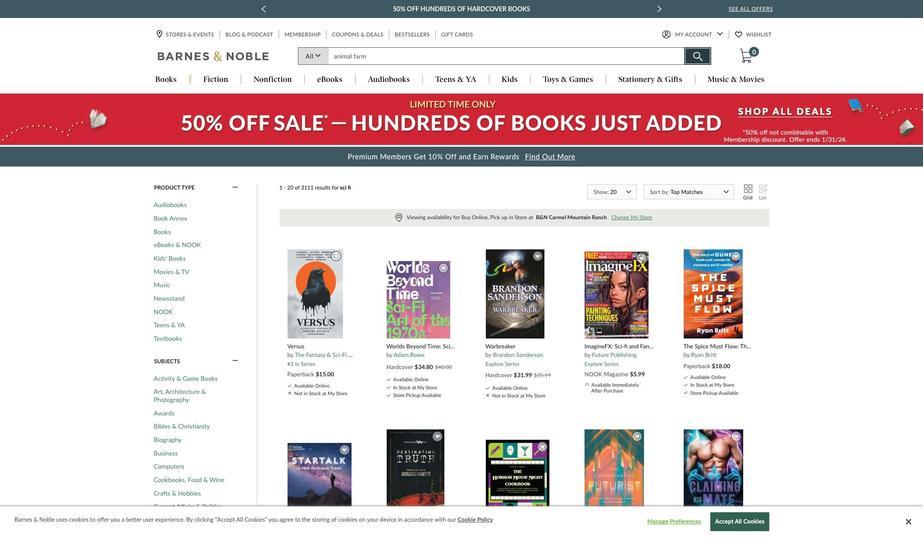 Task type: describe. For each thing, give the bounding box(es) containing it.
close modal image
[[486, 395, 489, 397]]

title: claiming his mate: a sci-fi alien romance, author: a. g. wilde image
[[683, 430, 744, 520]]

cart image
[[740, 49, 753, 63]]

logo image
[[158, 51, 270, 64]]

title: the conservative futurist: how to create the sci-fi world we were promised, author: james pethokoukis image
[[584, 430, 645, 520]]

Search by Title, Author, Keyword or ISBN text field
[[328, 48, 685, 65]]

user image
[[662, 30, 671, 39]]

search image
[[693, 52, 703, 62]]

previous slide / item image
[[262, 5, 266, 13]]

title: warbreaker, author: brandon sanderson image
[[485, 249, 545, 339]]

2 minus image from the top
[[232, 358, 238, 366]]

bopis small image
[[396, 214, 402, 222]]

old price was $35.99 element
[[534, 372, 551, 379]]



Task type: vqa. For each thing, say whether or not it's contained in the screenshot.
"Privacy" alert dialog
yes



Task type: locate. For each thing, give the bounding box(es) containing it.
title: worlds beyond time: sci-fi art of the 1970s, author: adam rowe image
[[386, 261, 451, 339]]

next slide / item image
[[657, 5, 662, 13]]

check image
[[684, 384, 688, 387], [288, 385, 291, 387], [387, 387, 391, 389], [684, 392, 688, 395]]

privacy alert dialog
[[0, 507, 923, 538]]

check image for "title: worlds beyond time: sci-fi art of the 1970s, author: adam rowe" image
[[387, 379, 391, 381]]

main content
[[0, 94, 923, 538]]

down arrow image
[[717, 32, 723, 36]]

title: imaginefx: sci-fi and fantasy art magazine, author: future publishing image
[[584, 251, 649, 339]]

1 vertical spatial minus image
[[232, 358, 238, 366]]

title: startalk: everything you ever need to know about space travel, sci-fi, the human race, the universe, and beyond, author: neil degrasse tyson image
[[287, 443, 352, 520]]

0 vertical spatial minus image
[[232, 184, 238, 192]]

list view active image
[[759, 185, 767, 195]]

50% off thousands of hardcover books. plus, save on toys, games, boxed calendars and more image
[[0, 94, 923, 145]]

check image for title: warbreaker, author: brandon sanderson image
[[486, 387, 490, 390]]

1 minus image from the top
[[232, 184, 238, 192]]

title: the horror movie night cookbook: 60 deliciously deadly recipes inspired by iconic slashers, zombie films, psychological thrillers, sci-fi spooks, and more (includes halloween, psycho, jaws, the conjuring, and more), author: richard s. sargent image
[[485, 440, 550, 520]]

title: destination truth: memoirs of a monster hunter, author: josh gates image
[[386, 430, 445, 520]]

title: the spice must flow: the story of dune, from cult novels to visionary sci-fi movies, author: ryan britt image
[[683, 249, 743, 339]]

check image
[[684, 376, 688, 379], [387, 379, 391, 381], [486, 387, 490, 390], [387, 394, 391, 397]]

nook n wide image
[[586, 384, 589, 386]]

None field
[[328, 48, 685, 65]]

minus image
[[232, 184, 238, 192], [232, 358, 238, 366]]

check image for title: the spice must flow: the story of dune, from cult novels to visionary sci-fi movies, author: ryan britt image
[[684, 376, 688, 379]]

title: versus, author: the fantasy & sci-fi writers alliance image
[[287, 249, 343, 339]]

region
[[279, 209, 769, 227]]

old price was $40.00 element
[[435, 364, 452, 371]]

close modal image
[[288, 392, 291, 395]]

grid view active image
[[743, 184, 751, 195]]



